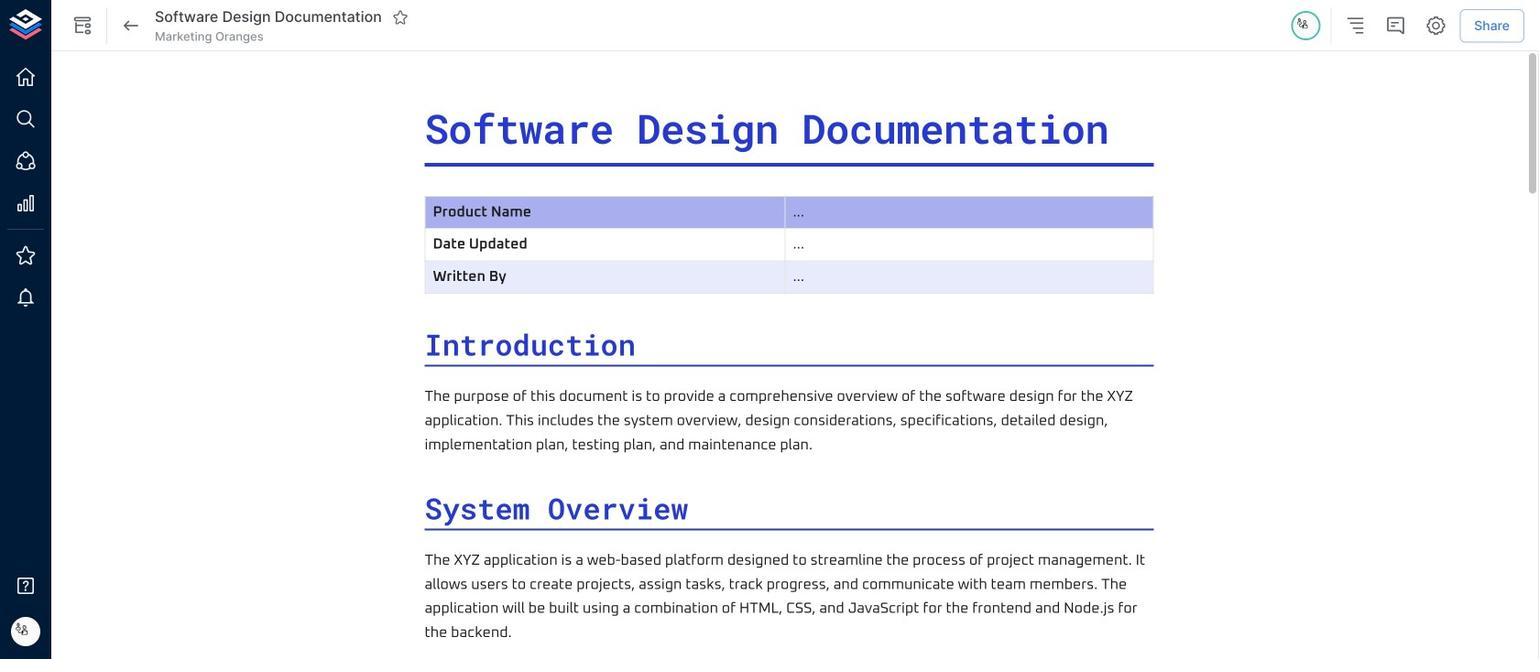 Task type: describe. For each thing, give the bounding box(es) containing it.
settings image
[[1426, 15, 1448, 37]]

ruby anderson image
[[1294, 13, 1319, 38]]



Task type: vqa. For each thing, say whether or not it's contained in the screenshot.
Table of Contents icon
yes



Task type: locate. For each thing, give the bounding box(es) containing it.
table of contents image
[[1345, 15, 1367, 37]]

show wiki image
[[71, 15, 93, 37]]

comments image
[[1385, 15, 1407, 37]]

go back image
[[120, 15, 142, 37]]

favorite image
[[392, 9, 409, 26]]



